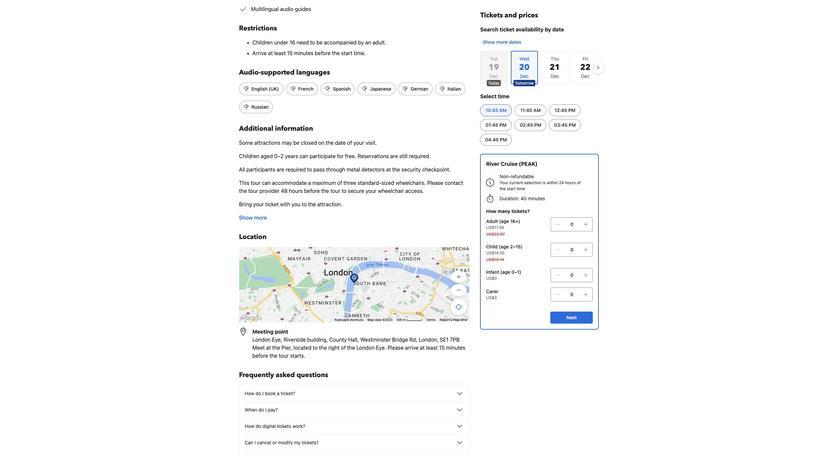 Task type: vqa. For each thing, say whether or not it's contained in the screenshot.
Flight + Hotel on the top of page
no



Task type: describe. For each thing, give the bounding box(es) containing it.
child
[[487, 244, 498, 250]]

time.
[[354, 50, 366, 56]]

riverside
[[284, 337, 306, 343]]

to inside "this tour can accommodate a maximum of three standard-sized wheelchairs. please contact the tour provider 48 hours before the tour to secure your wheelchair access."
[[342, 188, 347, 194]]

children aged 0–2 years can participate for free. reservations are still required.
[[239, 153, 431, 159]]

english
[[252, 86, 268, 92]]

0 for 16+)
[[571, 222, 574, 227]]

show more button
[[239, 214, 267, 222]]

pay?
[[268, 407, 278, 413]]

building,
[[307, 337, 328, 343]]

arrive
[[405, 345, 419, 351]]

0 horizontal spatial minutes
[[294, 50, 314, 56]]

pm for 12:45 pm
[[569, 107, 576, 113]]

to right need
[[310, 39, 315, 46]]

0 vertical spatial date
[[553, 26, 564, 32]]

at right arrive at top left
[[268, 50, 273, 56]]

sized
[[382, 180, 394, 186]]

duration:
[[500, 196, 520, 202]]

1 horizontal spatial can
[[300, 153, 308, 159]]

attractions
[[254, 140, 281, 146]]

river cruise (peak)
[[487, 161, 538, 167]]

at right meet
[[266, 345, 271, 351]]

audio
[[280, 6, 294, 12]]

please inside meeting point london eye, riverside building, county hall, westminster bridge rd, london, se1 7pb meet at the pier, located to the right of the london eye.     please arrive at least 15 minutes before the tour starts.
[[388, 345, 404, 351]]

to inside meeting point london eye, riverside building, county hall, westminster bridge rd, london, se1 7pb meet at the pier, located to the right of the london eye.     please arrive at least 15 minutes before the tour starts.
[[313, 345, 318, 351]]

us$19.14
[[487, 257, 504, 262]]

0 horizontal spatial time
[[498, 93, 510, 99]]

us$22.97
[[487, 232, 505, 237]]

dates
[[509, 39, 521, 45]]

i for book
[[263, 391, 264, 397]]

selection
[[524, 180, 542, 185]]

01:45
[[486, 122, 499, 128]]

tue 19 dec today
[[488, 56, 500, 86]]

of inside "this tour can accommodate a maximum of three standard-sized wheelchairs. please contact the tour provider 48 hours before the tour to secure your wheelchair access."
[[337, 180, 342, 186]]

standard-
[[358, 180, 382, 186]]

carer
[[487, 289, 499, 295]]

infant
[[487, 269, 499, 275]]

detectors
[[362, 167, 385, 173]]

aged
[[261, 153, 273, 159]]

free.
[[345, 153, 356, 159]]

0 horizontal spatial your
[[253, 202, 264, 208]]

0 vertical spatial before
[[315, 50, 331, 56]]

a for ticket?
[[277, 391, 280, 397]]

02:45
[[520, 122, 533, 128]]

©2023
[[383, 318, 393, 322]]

japanese
[[370, 86, 391, 92]]

2 horizontal spatial minutes
[[528, 196, 545, 202]]

0 horizontal spatial by
[[358, 39, 364, 46]]

hours inside non-refundable your current selection is within 24 hours of the start time
[[565, 180, 576, 185]]

digital
[[263, 424, 276, 429]]

0 vertical spatial be
[[317, 39, 323, 46]]

0 horizontal spatial are
[[277, 167, 284, 173]]

secure
[[348, 188, 365, 194]]

show for show more
[[239, 215, 253, 221]]

before inside meeting point london eye, riverside building, county hall, westminster bridge rd, london, se1 7pb meet at the pier, located to the right of the london eye.     please arrive at least 15 minutes before the tour starts.
[[253, 353, 268, 359]]

spanish
[[333, 86, 351, 92]]

us$14.55
[[487, 251, 505, 256]]

0 vertical spatial are
[[390, 153, 398, 159]]

to left pass
[[307, 167, 312, 173]]

dec for 19
[[490, 73, 498, 79]]

dec for 21
[[551, 73, 559, 79]]

this
[[239, 180, 249, 186]]

thu
[[551, 56, 559, 62]]

children for children aged 0–2 years can participate for free. reservations are still required.
[[239, 153, 259, 159]]

4 0 from the top
[[571, 292, 574, 298]]

how for how do digital tickets work?
[[245, 424, 254, 429]]

0–2
[[274, 153, 284, 159]]

frequently asked questions
[[239, 371, 328, 380]]

search
[[480, 26, 499, 32]]

checkpoint.
[[422, 167, 451, 173]]

all
[[239, 167, 245, 173]]

0 for 2–15)
[[571, 247, 574, 253]]

pm for 02:45 pm
[[535, 122, 542, 128]]

more for show more dates
[[497, 39, 508, 45]]

0 vertical spatial london
[[253, 337, 271, 343]]

data
[[375, 318, 382, 322]]

report
[[440, 318, 450, 322]]

how many tickets?
[[487, 209, 530, 214]]

required.
[[409, 153, 431, 159]]

children for children under 16 need to be accompanied by an adult.
[[253, 39, 273, 46]]

arrive
[[253, 50, 267, 56]]

pm for 03:45 pm
[[569, 122, 576, 128]]

01:45 pm
[[486, 122, 507, 128]]

map
[[453, 318, 460, 322]]

prices
[[519, 11, 538, 20]]

0 vertical spatial by
[[545, 26, 551, 32]]

modify
[[278, 440, 293, 446]]

guides
[[295, 6, 311, 12]]

(peak)
[[519, 161, 538, 167]]

0 horizontal spatial ticket
[[265, 202, 279, 208]]

do for pay?
[[259, 407, 264, 413]]

0 horizontal spatial least
[[274, 50, 286, 56]]

you
[[292, 202, 301, 208]]

please inside "this tour can accommodate a maximum of three standard-sized wheelchairs. please contact the tour provider 48 hours before the tour to secure your wheelchair access."
[[427, 180, 444, 186]]

02:45 pm
[[520, 122, 542, 128]]

can inside "this tour can accommodate a maximum of three standard-sized wheelchairs. please contact the tour provider 48 hours before the tour to secure your wheelchair access."
[[262, 180, 271, 186]]

tour inside meeting point london eye, riverside building, county hall, westminster bridge rd, london, se1 7pb meet at the pier, located to the right of the london eye.     please arrive at least 15 minutes before the tour starts.
[[279, 353, 289, 359]]

your
[[500, 180, 508, 185]]

1 vertical spatial be
[[293, 140, 300, 146]]

multilingual audio guides
[[251, 6, 311, 12]]

all participants are required to pass through metal detectors at the security checkpoint.
[[239, 167, 451, 173]]

more for show more
[[254, 215, 267, 221]]

select time
[[480, 93, 510, 99]]

westminster
[[360, 337, 391, 343]]

0 horizontal spatial date
[[335, 140, 346, 146]]

meeting
[[253, 329, 274, 335]]

my
[[294, 440, 301, 446]]

i for pay?
[[265, 407, 267, 413]]

report a map error link
[[440, 318, 468, 322]]

tour right this
[[251, 180, 261, 186]]

map region
[[239, 247, 470, 323]]

many
[[498, 209, 511, 214]]

tickets and prices
[[480, 11, 538, 20]]

closed
[[301, 140, 317, 146]]

accommodate
[[272, 180, 307, 186]]

some
[[239, 140, 253, 146]]

english (uk)
[[252, 86, 279, 92]]

0 vertical spatial your
[[354, 140, 364, 146]]

non-
[[500, 174, 511, 179]]

us$0 inside infant (age 0–1) us$0
[[487, 276, 497, 281]]

attraction.
[[317, 202, 342, 208]]

11:45
[[521, 107, 532, 113]]



Task type: locate. For each thing, give the bounding box(es) containing it.
1 vertical spatial children
[[239, 153, 259, 159]]

1 horizontal spatial ticket
[[500, 26, 515, 32]]

1 horizontal spatial more
[[497, 39, 508, 45]]

before down maximum
[[304, 188, 320, 194]]

are left still
[[390, 153, 398, 159]]

select
[[480, 93, 497, 99]]

1 vertical spatial us$0
[[487, 296, 497, 301]]

located
[[294, 345, 312, 351]]

by left an
[[358, 39, 364, 46]]

0 horizontal spatial i
[[255, 440, 256, 446]]

0 vertical spatial minutes
[[294, 50, 314, 56]]

provider
[[260, 188, 280, 194]]

0 vertical spatial (age
[[499, 219, 509, 224]]

a left maximum
[[308, 180, 311, 186]]

dec inside thu 21 dec
[[551, 73, 559, 79]]

0–1)
[[512, 269, 521, 275]]

(age up us$14.55
[[499, 244, 509, 250]]

time
[[498, 93, 510, 99], [517, 186, 525, 191]]

the inside non-refundable your current selection is within 24 hours of the start time
[[500, 186, 506, 191]]

pm right 03:45
[[569, 122, 576, 128]]

a for maximum
[[308, 180, 311, 186]]

1 dec from the left
[[490, 73, 498, 79]]

0 horizontal spatial start
[[341, 50, 353, 56]]

1 vertical spatial hours
[[289, 188, 303, 194]]

tickets? right the my
[[302, 440, 319, 446]]

start down current
[[507, 186, 516, 191]]

2 vertical spatial (age
[[501, 269, 510, 275]]

1 vertical spatial do
[[259, 407, 264, 413]]

start inside non-refundable your current selection is within 24 hours of the start time
[[507, 186, 516, 191]]

2 horizontal spatial dec
[[581, 73, 590, 79]]

of up free.
[[347, 140, 352, 146]]

pm right 04:45
[[500, 137, 507, 143]]

date right "availability"
[[553, 26, 564, 32]]

tour down maximum
[[331, 188, 340, 194]]

within
[[547, 180, 558, 185]]

do inside "dropdown button"
[[256, 391, 261, 397]]

(age inside the child (age 2–15) us$14.55
[[499, 244, 509, 250]]

children down some
[[239, 153, 259, 159]]

2 am from the left
[[534, 107, 541, 113]]

(age for 16+)
[[499, 219, 509, 224]]

3 0 from the top
[[571, 272, 574, 278]]

03:45
[[554, 122, 568, 128]]

are down the 0–2
[[277, 167, 284, 173]]

2 vertical spatial do
[[256, 424, 261, 429]]

how inside dropdown button
[[245, 424, 254, 429]]

visit.
[[366, 140, 377, 146]]

london,
[[419, 337, 439, 343]]

be right may
[[293, 140, 300, 146]]

show more dates button
[[480, 36, 524, 48]]

2 dec from the left
[[551, 73, 559, 79]]

0 horizontal spatial tickets?
[[302, 440, 319, 446]]

how for how many tickets?
[[487, 209, 497, 214]]

pm right the 02:45
[[535, 122, 542, 128]]

terms
[[426, 318, 436, 322]]

1 us$0 from the top
[[487, 276, 497, 281]]

minutes down 7pb
[[446, 345, 466, 351]]

a inside how do i book a ticket? "dropdown button"
[[277, 391, 280, 397]]

15 down 16
[[287, 50, 293, 56]]

keyboard
[[335, 318, 349, 322]]

us$0
[[487, 276, 497, 281], [487, 296, 497, 301]]

can i cancel or modify my tickets? button
[[245, 439, 464, 447]]

us$0 inside carer us$0
[[487, 296, 497, 301]]

0 horizontal spatial can
[[262, 180, 271, 186]]

1 horizontal spatial by
[[545, 26, 551, 32]]

accompanied
[[324, 39, 357, 46]]

tickets
[[277, 424, 291, 429]]

1 vertical spatial least
[[426, 345, 438, 351]]

do left digital
[[256, 424, 261, 429]]

your left visit.
[[354, 140, 364, 146]]

show down bring on the left
[[239, 215, 253, 221]]

tickets? inside dropdown button
[[302, 440, 319, 446]]

show
[[483, 39, 495, 45], [239, 215, 253, 221]]

1 horizontal spatial am
[[534, 107, 541, 113]]

reservations
[[358, 153, 389, 159]]

map data ©2023
[[368, 318, 393, 322]]

dec inside the tue 19 dec today
[[490, 73, 498, 79]]

london
[[253, 337, 271, 343], [357, 345, 375, 351]]

0 horizontal spatial more
[[254, 215, 267, 221]]

2 horizontal spatial i
[[265, 407, 267, 413]]

(age left 0–1) on the bottom right of page
[[501, 269, 510, 275]]

0 vertical spatial us$0
[[487, 276, 497, 281]]

1 0 from the top
[[571, 222, 574, 227]]

children under 16 need to be accompanied by an adult.
[[253, 39, 386, 46]]

by
[[545, 26, 551, 32], [358, 39, 364, 46]]

us$0 down infant
[[487, 276, 497, 281]]

of inside non-refundable your current selection is within 24 hours of the start time
[[577, 180, 581, 185]]

minutes right 40
[[528, 196, 545, 202]]

1 horizontal spatial show
[[483, 39, 495, 45]]

fri
[[583, 56, 588, 62]]

16+)
[[511, 219, 521, 224]]

15 inside meeting point london eye, riverside building, county hall, westminster bridge rd, london, se1 7pb meet at the pier, located to the right of the london eye.     please arrive at least 15 minutes before the tour starts.
[[439, 345, 445, 351]]

(uk)
[[269, 86, 279, 92]]

tickets? up 16+)
[[512, 209, 530, 214]]

(age inside adult (age 16+) us$17.46
[[499, 219, 509, 224]]

minutes down need
[[294, 50, 314, 56]]

search ticket availability by date
[[480, 26, 564, 32]]

1 vertical spatial date
[[335, 140, 346, 146]]

more up location
[[254, 215, 267, 221]]

audio-supported languages
[[239, 68, 330, 77]]

and
[[505, 11, 517, 20]]

rd,
[[410, 337, 418, 343]]

21
[[550, 62, 560, 73]]

how up adult
[[487, 209, 497, 214]]

thu 21 dec
[[550, 56, 560, 79]]

1 horizontal spatial hours
[[565, 180, 576, 185]]

1 vertical spatial show
[[239, 215, 253, 221]]

need
[[297, 39, 309, 46]]

of right 24
[[577, 180, 581, 185]]

pm for 01:45 pm
[[500, 122, 507, 128]]

1 horizontal spatial please
[[427, 180, 444, 186]]

starts.
[[290, 353, 305, 359]]

48
[[281, 188, 288, 194]]

children
[[253, 39, 273, 46], [239, 153, 259, 159]]

do for tickets
[[256, 424, 261, 429]]

0 vertical spatial 15
[[287, 50, 293, 56]]

google image
[[241, 314, 263, 323]]

0 for 0–1)
[[571, 272, 574, 278]]

wheelchairs.
[[396, 180, 426, 186]]

am for 10:45 am
[[500, 107, 507, 113]]

how do digital tickets work?
[[245, 424, 305, 429]]

do for book
[[256, 391, 261, 397]]

(age for 2–15)
[[499, 244, 509, 250]]

0 horizontal spatial a
[[277, 391, 280, 397]]

start down accompanied
[[341, 50, 353, 56]]

1 horizontal spatial i
[[263, 391, 264, 397]]

before
[[315, 50, 331, 56], [304, 188, 320, 194], [253, 353, 268, 359]]

1 vertical spatial please
[[388, 345, 404, 351]]

2 horizontal spatial a
[[451, 318, 452, 322]]

dec for 22
[[581, 73, 590, 79]]

1 horizontal spatial minutes
[[446, 345, 466, 351]]

1 vertical spatial (age
[[499, 244, 509, 250]]

may
[[282, 140, 292, 146]]

shortcuts
[[349, 318, 364, 322]]

a left map
[[451, 318, 452, 322]]

bring your ticket with you to the attraction.
[[239, 202, 342, 208]]

at up sized
[[386, 167, 391, 173]]

your
[[354, 140, 364, 146], [366, 188, 377, 194], [253, 202, 264, 208]]

time down current
[[517, 186, 525, 191]]

questions
[[297, 371, 328, 380]]

1 vertical spatial i
[[265, 407, 267, 413]]

3 dec from the left
[[581, 73, 590, 79]]

0 vertical spatial tickets?
[[512, 209, 530, 214]]

can right the years
[[300, 153, 308, 159]]

least down 'under' on the top left of page
[[274, 50, 286, 56]]

do
[[256, 391, 261, 397], [259, 407, 264, 413], [256, 424, 261, 429]]

river
[[487, 161, 500, 167]]

0 horizontal spatial 15
[[287, 50, 293, 56]]

0 horizontal spatial please
[[388, 345, 404, 351]]

maximum
[[313, 180, 336, 186]]

meet
[[253, 345, 265, 351]]

region
[[475, 48, 605, 87]]

through
[[326, 167, 345, 173]]

participate
[[310, 153, 336, 159]]

hours
[[565, 180, 576, 185], [289, 188, 303, 194]]

your down standard-
[[366, 188, 377, 194]]

how up can
[[245, 424, 254, 429]]

1 vertical spatial start
[[507, 186, 516, 191]]

this tour can accommodate a maximum of three standard-sized wheelchairs. please contact the tour provider 48 hours before the tour to secure your wheelchair access.
[[239, 180, 463, 194]]

minutes inside meeting point london eye, riverside building, county hall, westminster bridge rd, london, se1 7pb meet at the pier, located to the right of the london eye.     please arrive at least 15 minutes before the tour starts.
[[446, 345, 466, 351]]

show more
[[239, 215, 267, 221]]

2 vertical spatial your
[[253, 202, 264, 208]]

0 vertical spatial time
[[498, 93, 510, 99]]

0 vertical spatial hours
[[565, 180, 576, 185]]

years
[[285, 153, 298, 159]]

please down the bridge
[[388, 345, 404, 351]]

to down building,
[[313, 345, 318, 351]]

how inside "dropdown button"
[[245, 391, 254, 397]]

i left pay?
[[265, 407, 267, 413]]

0 vertical spatial i
[[263, 391, 264, 397]]

to down three
[[342, 188, 347, 194]]

1 horizontal spatial are
[[390, 153, 398, 159]]

dec up today
[[490, 73, 498, 79]]

2 us$0 from the top
[[487, 296, 497, 301]]

the
[[332, 50, 340, 56], [326, 140, 334, 146], [392, 167, 400, 173], [500, 186, 506, 191], [239, 188, 247, 194], [321, 188, 329, 194], [308, 202, 316, 208], [272, 345, 280, 351], [319, 345, 327, 351], [347, 345, 355, 351], [270, 353, 278, 359]]

for
[[337, 153, 344, 159]]

can up provider
[[262, 180, 271, 186]]

2 vertical spatial minutes
[[446, 345, 466, 351]]

meeting point london eye, riverside building, county hall, westminster bridge rd, london, se1 7pb meet at the pier, located to the right of the london eye.     please arrive at least 15 minutes before the tour starts.
[[253, 329, 466, 359]]

frequently
[[239, 371, 274, 380]]

how for how do i book a ticket?
[[245, 391, 254, 397]]

to right "you"
[[302, 202, 307, 208]]

1 vertical spatial tickets?
[[302, 440, 319, 446]]

0 vertical spatial a
[[308, 180, 311, 186]]

do right "when"
[[259, 407, 264, 413]]

dec down 21
[[551, 73, 559, 79]]

1 vertical spatial a
[[451, 318, 452, 322]]

1 vertical spatial london
[[357, 345, 375, 351]]

1 vertical spatial ticket
[[265, 202, 279, 208]]

of right right
[[341, 345, 346, 351]]

hours right 24
[[565, 180, 576, 185]]

0 vertical spatial how
[[487, 209, 497, 214]]

0 vertical spatial can
[[300, 153, 308, 159]]

of inside meeting point london eye, riverside building, county hall, westminster bridge rd, london, se1 7pb meet at the pier, located to the right of the london eye.     please arrive at least 15 minutes before the tour starts.
[[341, 345, 346, 351]]

how up "when"
[[245, 391, 254, 397]]

1 horizontal spatial tickets?
[[512, 209, 530, 214]]

date up for
[[335, 140, 346, 146]]

(age down many
[[499, 219, 509, 224]]

pm right 12:45
[[569, 107, 576, 113]]

required
[[286, 167, 306, 173]]

under
[[274, 39, 288, 46]]

1 vertical spatial by
[[358, 39, 364, 46]]

2 vertical spatial a
[[277, 391, 280, 397]]

1 horizontal spatial your
[[354, 140, 364, 146]]

tour down this
[[248, 188, 258, 194]]

0 horizontal spatial dec
[[490, 73, 498, 79]]

am for 11:45 am
[[534, 107, 541, 113]]

dec down 22 on the right top of page
[[581, 73, 590, 79]]

0 horizontal spatial am
[[500, 107, 507, 113]]

of left three
[[337, 180, 342, 186]]

ticket up show more dates
[[500, 26, 515, 32]]

1 horizontal spatial least
[[426, 345, 438, 351]]

1 horizontal spatial 15
[[439, 345, 445, 351]]

0 horizontal spatial london
[[253, 337, 271, 343]]

current
[[510, 180, 523, 185]]

be up "arrive at least 15 minutes before the start time."
[[317, 39, 323, 46]]

0 vertical spatial least
[[274, 50, 286, 56]]

am right 10:45
[[500, 107, 507, 113]]

dec inside fri 22 dec
[[581, 73, 590, 79]]

a inside "this tour can accommodate a maximum of three standard-sized wheelchairs. please contact the tour provider 48 hours before the tour to secure your wheelchair access."
[[308, 180, 311, 186]]

500 m button
[[395, 318, 424, 323]]

ticket left with
[[265, 202, 279, 208]]

am right "11:45"
[[534, 107, 541, 113]]

2 vertical spatial i
[[255, 440, 256, 446]]

2 vertical spatial before
[[253, 353, 268, 359]]

least inside meeting point london eye, riverside building, county hall, westminster bridge rd, london, se1 7pb meet at the pier, located to the right of the london eye.     please arrive at least 15 minutes before the tour starts.
[[426, 345, 438, 351]]

time right select
[[498, 93, 510, 99]]

hours inside "this tour can accommodate a maximum of three standard-sized wheelchairs. please contact the tour provider 48 hours before the tour to secure your wheelchair access."
[[289, 188, 303, 194]]

1 vertical spatial 15
[[439, 345, 445, 351]]

next
[[567, 315, 577, 321]]

show down search
[[483, 39, 495, 45]]

1 vertical spatial more
[[254, 215, 267, 221]]

more left dates on the top right
[[497, 39, 508, 45]]

an
[[365, 39, 371, 46]]

i left book on the bottom of the page
[[263, 391, 264, 397]]

0 vertical spatial please
[[427, 180, 444, 186]]

15 down se1
[[439, 345, 445, 351]]

1 vertical spatial your
[[366, 188, 377, 194]]

se1
[[440, 337, 449, 343]]

2 0 from the top
[[571, 247, 574, 253]]

children up arrive at top left
[[253, 39, 273, 46]]

contact
[[445, 180, 463, 186]]

please down checkpoint.
[[427, 180, 444, 186]]

at down london,
[[420, 345, 425, 351]]

german
[[411, 86, 428, 92]]

by right "availability"
[[545, 26, 551, 32]]

audio-
[[239, 68, 261, 77]]

infant (age 0–1) us$0
[[487, 269, 521, 281]]

show for show more dates
[[483, 39, 495, 45]]

0 vertical spatial ticket
[[500, 26, 515, 32]]

eye.
[[376, 345, 386, 351]]

0 vertical spatial show
[[483, 39, 495, 45]]

today
[[488, 81, 500, 86]]

before down the children under 16 need to be accompanied by an adult. on the left top of page
[[315, 50, 331, 56]]

hours down 'accommodate'
[[289, 188, 303, 194]]

40
[[521, 196, 527, 202]]

time inside non-refundable your current selection is within 24 hours of the start time
[[517, 186, 525, 191]]

(age inside infant (age 0–1) us$0
[[501, 269, 510, 275]]

0 vertical spatial start
[[341, 50, 353, 56]]

7pb
[[450, 337, 460, 343]]

pm for 04:45 pm
[[500, 137, 507, 143]]

1 horizontal spatial a
[[308, 180, 311, 186]]

i right can
[[255, 440, 256, 446]]

1 vertical spatial how
[[245, 391, 254, 397]]

before inside "this tour can accommodate a maximum of three standard-sized wheelchairs. please contact the tour provider 48 hours before the tour to secure your wheelchair access."
[[304, 188, 320, 194]]

0 horizontal spatial show
[[239, 215, 253, 221]]

1 vertical spatial are
[[277, 167, 284, 173]]

three
[[344, 180, 356, 186]]

do left book on the bottom of the page
[[256, 391, 261, 397]]

before down meet
[[253, 353, 268, 359]]

pm right 01:45 at top
[[500, 122, 507, 128]]

1 vertical spatial minutes
[[528, 196, 545, 202]]

1 horizontal spatial start
[[507, 186, 516, 191]]

1 vertical spatial before
[[304, 188, 320, 194]]

1 vertical spatial time
[[517, 186, 525, 191]]

child (age 2–15) us$14.55
[[487, 244, 523, 256]]

04:45 pm
[[485, 137, 507, 143]]

1 vertical spatial can
[[262, 180, 271, 186]]

your inside "this tour can accommodate a maximum of three standard-sized wheelchairs. please contact the tour provider 48 hours before the tour to secure your wheelchair access."
[[366, 188, 377, 194]]

least down london,
[[426, 345, 438, 351]]

tour down pier,
[[279, 353, 289, 359]]

us$0 down carer
[[487, 296, 497, 301]]

0 vertical spatial do
[[256, 391, 261, 397]]

location
[[239, 233, 267, 242]]

your right bring on the left
[[253, 202, 264, 208]]

i inside "dropdown button"
[[263, 391, 264, 397]]

london down meeting
[[253, 337, 271, 343]]

region containing 19
[[475, 48, 605, 87]]

london down westminster at the left bottom of the page
[[357, 345, 375, 351]]

a right book on the bottom of the page
[[277, 391, 280, 397]]

1 am from the left
[[500, 107, 507, 113]]

0 vertical spatial children
[[253, 39, 273, 46]]

2 horizontal spatial your
[[366, 188, 377, 194]]

cruise
[[501, 161, 518, 167]]

1 horizontal spatial time
[[517, 186, 525, 191]]

arrive at least 15 minutes before the start time.
[[253, 50, 366, 56]]

(age for 0–1)
[[501, 269, 510, 275]]

1 horizontal spatial date
[[553, 26, 564, 32]]

1 horizontal spatial dec
[[551, 73, 559, 79]]

pass
[[314, 167, 325, 173]]

11:45 am
[[521, 107, 541, 113]]



